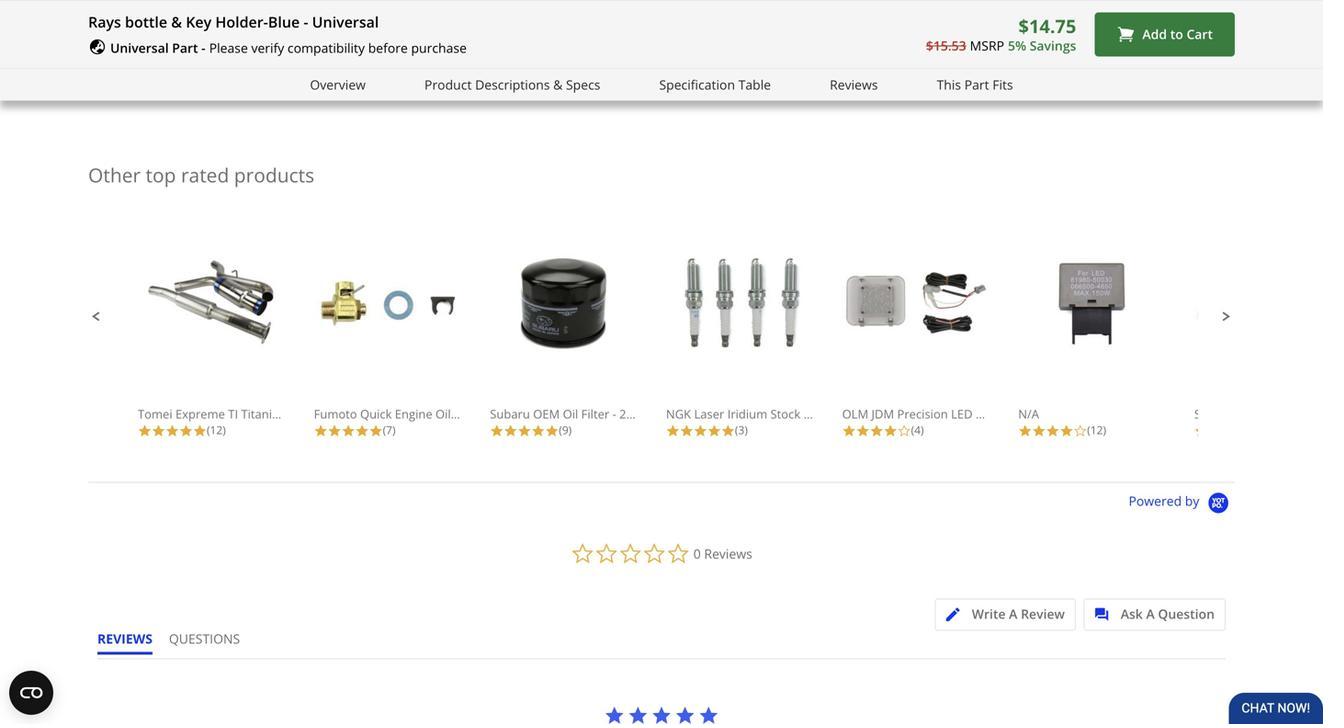 Task type: describe. For each thing, give the bounding box(es) containing it.
$15.53
[[926, 37, 967, 54]]

ti
[[228, 406, 238, 422]]

ngk laser iridium stock heat range...
[[666, 406, 877, 422]]

specification
[[660, 76, 735, 93]]

specs
[[566, 76, 601, 93]]

2 total reviews element
[[1195, 422, 1324, 438]]

write a review button
[[936, 599, 1076, 631]]

product descriptions & specs
[[425, 76, 601, 93]]

other
[[88, 162, 141, 188]]

this part fits
[[937, 76, 1014, 93]]

7 total reviews element
[[314, 422, 461, 438]]

1 vertical spatial universal
[[110, 39, 169, 57]]

stock
[[771, 406, 801, 422]]

engine
[[395, 406, 433, 422]]

0 vertical spatial blue
[[268, 12, 300, 32]]

n/a
[[1019, 406, 1040, 422]]

olm jdm precision led lift gate... link
[[843, 254, 1033, 422]]

powered
[[1129, 492, 1182, 510]]

universal part - please verify compatibility before purchase
[[110, 39, 467, 57]]

overview
[[310, 76, 366, 93]]

1 vertical spatial reviews
[[705, 545, 753, 563]]

$14.75
[[1019, 13, 1077, 39]]

subispeed facelift jdm 
[[1195, 406, 1324, 422]]

0 horizontal spatial -
[[201, 39, 206, 57]]

(9)
[[559, 422, 572, 438]]

titanium
[[241, 406, 291, 422]]

olm jdm precision led lift gate...
[[843, 406, 1033, 422]]

savings
[[1030, 37, 1077, 54]]

cat-
[[294, 406, 316, 422]]

subispeed facelift jdm link
[[1195, 254, 1324, 422]]

reviews
[[97, 630, 153, 648]]

powered by link
[[1129, 492, 1236, 515]]

questions
[[169, 630, 240, 648]]

0 reviews
[[694, 545, 753, 563]]

other top rated products
[[88, 162, 315, 188]]

rays
[[88, 12, 121, 32]]

verify
[[251, 39, 284, 57]]

quick
[[360, 406, 392, 422]]

(4)
[[912, 422, 924, 438]]

12 total reviews element for n/a
[[1019, 422, 1166, 438]]

to
[[1171, 25, 1184, 43]]

this
[[937, 76, 962, 93]]

write
[[972, 605, 1006, 623]]

ngk laser iridium stock heat range... link
[[666, 254, 877, 422]]

precision
[[898, 406, 948, 422]]

subaru
[[490, 406, 530, 422]]

question
[[1159, 605, 1215, 623]]

top
[[146, 162, 176, 188]]

jdm inside the subispeed facelift jdm link
[[1300, 406, 1322, 422]]

please
[[209, 39, 248, 57]]

laser
[[695, 406, 725, 422]]

olm
[[843, 406, 869, 422]]

& for descriptions
[[554, 76, 563, 93]]

compatibility
[[288, 39, 365, 57]]

oil inside fumoto quick engine oil drain valve... link
[[436, 406, 451, 422]]

review
[[1021, 605, 1065, 623]]

tomei expreme ti titanium cat-back...
[[138, 406, 352, 422]]

1 horizontal spatial -
[[304, 12, 308, 32]]

fumoto
[[314, 406, 357, 422]]

5%
[[1008, 37, 1027, 54]]

msrp
[[970, 37, 1005, 54]]

before
[[368, 39, 408, 57]]

bottle
[[125, 12, 167, 32]]

add to cart button
[[1095, 12, 1236, 56]]

rays bottle & key holder-blue - universal
[[88, 12, 379, 32]]

ask a question button
[[1084, 599, 1226, 631]]

descriptions
[[475, 76, 550, 93]]

led
[[952, 406, 973, 422]]

3 total reviews element
[[666, 422, 814, 438]]

1 horizontal spatial reviews
[[830, 76, 878, 93]]

heat
[[804, 406, 830, 422]]

overview link
[[310, 74, 366, 95]]

(3)
[[735, 422, 748, 438]]

holder-
[[215, 12, 268, 32]]

back...
[[316, 406, 352, 422]]

color
[[287, 51, 318, 67]]

expreme
[[176, 406, 225, 422]]

powered by
[[1129, 492, 1203, 510]]



Task type: vqa. For each thing, say whether or not it's contained in the screenshot.
&
yes



Task type: locate. For each thing, give the bounding box(es) containing it.
universal
[[312, 12, 379, 32], [110, 39, 169, 57]]

subaru oem oil filter - 2015-2024...
[[490, 406, 688, 422]]

valve...
[[488, 406, 527, 422]]

0 horizontal spatial (12)
[[207, 422, 226, 438]]

drain
[[454, 406, 485, 422]]

0 horizontal spatial empty star image
[[898, 424, 912, 438]]

jdm inside olm jdm precision led lift gate... link
[[872, 406, 895, 422]]

0 horizontal spatial &
[[171, 12, 182, 32]]

reviews link
[[830, 74, 878, 95]]

a inside write a review dropdown button
[[1010, 605, 1018, 623]]

1 horizontal spatial (12)
[[1088, 422, 1107, 438]]

1 empty star image from the left
[[898, 424, 912, 438]]

2 oil from the left
[[563, 406, 579, 422]]

0 horizontal spatial a
[[1010, 605, 1018, 623]]

subaru oem oil filter - 2015-2024... link
[[490, 254, 688, 422]]

oil right the oem
[[563, 406, 579, 422]]

2 horizontal spatial -
[[613, 406, 617, 422]]

0 horizontal spatial reviews
[[705, 545, 753, 563]]

1 horizontal spatial 12 total reviews element
[[1019, 422, 1166, 438]]

1 oil from the left
[[436, 406, 451, 422]]

- left please
[[201, 39, 206, 57]]

specification table
[[660, 76, 771, 93]]

0 vertical spatial universal
[[312, 12, 379, 32]]

key
[[186, 12, 212, 32]]

iridium
[[728, 406, 768, 422]]

2 12 total reviews element from the left
[[1019, 422, 1166, 438]]

- right "filter"
[[613, 406, 617, 422]]

& left the specs
[[554, 76, 563, 93]]

(12) for tomei expreme ti titanium cat-back...
[[207, 422, 226, 438]]

a inside ask a question dropdown button
[[1147, 605, 1155, 623]]

$14.75 $15.53 msrp 5% savings
[[926, 13, 1077, 54]]

universal up compatibility
[[312, 12, 379, 32]]

1 jdm from the left
[[872, 406, 895, 422]]

0
[[694, 545, 701, 563]]

1 horizontal spatial oil
[[563, 406, 579, 422]]

0 vertical spatial reviews
[[830, 76, 878, 93]]

1 a from the left
[[1010, 605, 1018, 623]]

fumoto quick engine oil drain valve...
[[314, 406, 527, 422]]

star image
[[138, 424, 152, 438], [152, 424, 165, 438], [165, 424, 179, 438], [179, 424, 193, 438], [342, 424, 355, 438], [355, 424, 369, 438], [504, 424, 518, 438], [518, 424, 532, 438], [532, 424, 545, 438], [545, 424, 559, 438], [666, 424, 680, 438], [680, 424, 694, 438], [708, 424, 722, 438], [722, 424, 735, 438], [843, 424, 856, 438], [856, 424, 870, 438], [1033, 424, 1046, 438], [1060, 424, 1074, 438], [1195, 424, 1209, 438], [605, 706, 625, 724], [628, 706, 648, 724], [652, 706, 672, 724], [699, 706, 719, 724]]

1 vertical spatial blue
[[669, 51, 694, 67]]

0 vertical spatial -
[[304, 12, 308, 32]]

0 horizontal spatial universal
[[110, 39, 169, 57]]

- up universal part - please verify compatibility before purchase
[[304, 12, 308, 32]]

gate...
[[997, 406, 1033, 422]]

0 horizontal spatial blue
[[268, 12, 300, 32]]

&
[[171, 12, 182, 32], [554, 76, 563, 93]]

ngk
[[666, 406, 691, 422]]

2024...
[[651, 406, 688, 422]]

jdm right facelift
[[1300, 406, 1322, 422]]

0 horizontal spatial 12 total reviews element
[[138, 422, 285, 438]]

9 total reviews element
[[490, 422, 637, 438]]

2 empty star image from the left
[[1074, 424, 1088, 438]]

0 horizontal spatial jdm
[[872, 406, 895, 422]]

(7)
[[383, 422, 396, 438]]

oil inside subaru oem oil filter - 2015-2024... link
[[563, 406, 579, 422]]

1 vertical spatial -
[[201, 39, 206, 57]]

tab list
[[97, 630, 257, 659]]

0 horizontal spatial oil
[[436, 406, 451, 422]]

(12) right n/a
[[1088, 422, 1107, 438]]

ask a question
[[1121, 605, 1215, 623]]

product
[[425, 76, 472, 93]]

by
[[1186, 492, 1200, 510]]

(12) left ti
[[207, 422, 226, 438]]

subispeed
[[1195, 406, 1254, 422]]

part down key
[[172, 39, 198, 57]]

blue up specification
[[669, 51, 694, 67]]

4 total reviews element
[[843, 422, 990, 438]]

0 vertical spatial &
[[171, 12, 182, 32]]

1 12 total reviews element from the left
[[138, 422, 285, 438]]

-
[[304, 12, 308, 32], [201, 39, 206, 57], [613, 406, 617, 422]]

n/a link
[[1019, 254, 1166, 422]]

oem
[[533, 406, 560, 422]]

part left fits
[[965, 76, 990, 93]]

facelift
[[1257, 406, 1296, 422]]

reviews
[[830, 76, 878, 93], [705, 545, 753, 563]]

tomei expreme ti titanium cat-back... link
[[138, 254, 352, 422]]

part for universal
[[172, 39, 198, 57]]

rated
[[181, 162, 229, 188]]

products
[[234, 162, 315, 188]]

a right the "ask"
[[1147, 605, 1155, 623]]

(12)
[[207, 422, 226, 438], [1088, 422, 1107, 438]]

oil left drain at the left of the page
[[436, 406, 451, 422]]

1 horizontal spatial blue
[[669, 51, 694, 67]]

lift
[[976, 406, 994, 422]]

add
[[1143, 25, 1168, 43]]

part
[[172, 39, 198, 57], [965, 76, 990, 93]]

2 a from the left
[[1147, 605, 1155, 623]]

1 horizontal spatial universal
[[312, 12, 379, 32]]

& left key
[[171, 12, 182, 32]]

fumoto quick engine oil drain valve... link
[[314, 254, 527, 422]]

12 total reviews element for tomei expreme ti titanium cat-back...
[[138, 422, 285, 438]]

2 vertical spatial -
[[613, 406, 617, 422]]

a right "write"
[[1010, 605, 1018, 623]]

tab list containing reviews
[[97, 630, 257, 659]]

2015-
[[620, 406, 651, 422]]

empty star image for n/a
[[1074, 424, 1088, 438]]

universal down bottle
[[110, 39, 169, 57]]

12 total reviews element
[[138, 422, 285, 438], [1019, 422, 1166, 438]]

0 vertical spatial part
[[172, 39, 198, 57]]

empty star image
[[898, 424, 912, 438], [1074, 424, 1088, 438]]

jdm right olm
[[872, 406, 895, 422]]

1 horizontal spatial a
[[1147, 605, 1155, 623]]

a for write
[[1010, 605, 1018, 623]]

purchase
[[411, 39, 467, 57]]

open widget image
[[9, 671, 53, 715]]

1 (12) from the left
[[207, 422, 226, 438]]

2 (12) from the left
[[1088, 422, 1107, 438]]

2 jdm from the left
[[1300, 406, 1322, 422]]

& for bottle
[[171, 12, 182, 32]]

range...
[[833, 406, 877, 422]]

add to cart
[[1143, 25, 1213, 43]]

star image
[[193, 424, 207, 438], [314, 424, 328, 438], [328, 424, 342, 438], [369, 424, 383, 438], [490, 424, 504, 438], [694, 424, 708, 438], [870, 424, 884, 438], [884, 424, 898, 438], [1019, 424, 1033, 438], [1046, 424, 1060, 438], [675, 706, 696, 724]]

1 vertical spatial &
[[554, 76, 563, 93]]

0 horizontal spatial part
[[172, 39, 198, 57]]

cart
[[1187, 25, 1213, 43]]

write a review
[[972, 605, 1065, 623]]

part for this
[[965, 76, 990, 93]]

(12) for n/a
[[1088, 422, 1107, 438]]

specification table link
[[660, 74, 771, 95]]

product descriptions & specs link
[[425, 74, 601, 95]]

dialog image
[[1095, 608, 1118, 622]]

1 horizontal spatial jdm
[[1300, 406, 1322, 422]]

tomei
[[138, 406, 172, 422]]

1 horizontal spatial empty star image
[[1074, 424, 1088, 438]]

this part fits link
[[937, 74, 1014, 95]]

a
[[1010, 605, 1018, 623], [1147, 605, 1155, 623]]

ask
[[1121, 605, 1143, 623]]

jdm
[[872, 406, 895, 422], [1300, 406, 1322, 422]]

blue up universal part - please verify compatibility before purchase
[[268, 12, 300, 32]]

empty star image for olm jdm precision led lift gate...
[[898, 424, 912, 438]]

a for ask
[[1147, 605, 1155, 623]]

write no frame image
[[947, 608, 970, 622]]

table
[[739, 76, 771, 93]]

1 vertical spatial part
[[965, 76, 990, 93]]

1 horizontal spatial part
[[965, 76, 990, 93]]

1 horizontal spatial &
[[554, 76, 563, 93]]

fits
[[993, 76, 1014, 93]]

blue
[[268, 12, 300, 32], [669, 51, 694, 67]]



